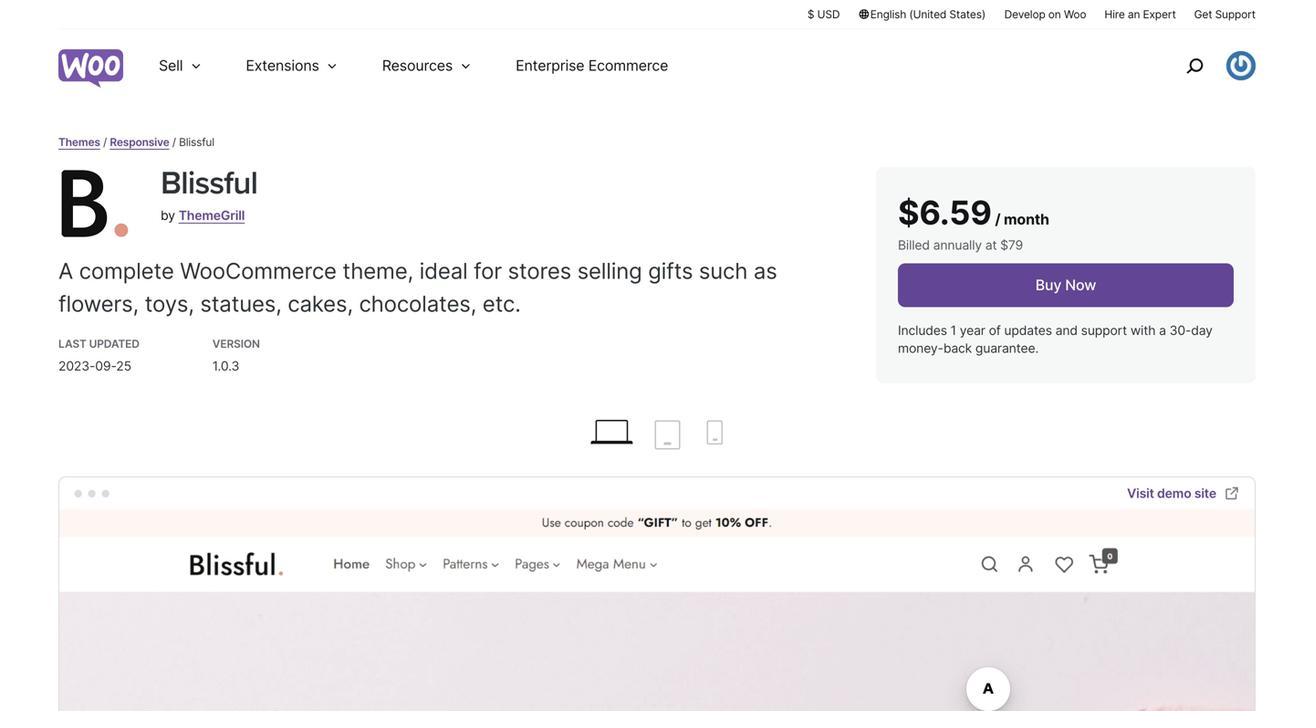 Task type: describe. For each thing, give the bounding box(es) containing it.
and
[[1056, 323, 1078, 338]]

enterprise ecommerce link
[[494, 29, 691, 102]]

$79
[[1001, 238, 1024, 253]]

chocolates,
[[359, 291, 477, 317]]

toys,
[[145, 291, 194, 317]]

for
[[474, 258, 502, 285]]

flowers,
[[58, 291, 139, 317]]

last updated 2023-09-25
[[58, 338, 140, 374]]

back
[[944, 341, 973, 356]]

updates
[[1005, 323, 1053, 338]]

get support
[[1195, 8, 1257, 21]]

$ usd button
[[808, 6, 840, 22]]

$6.59 / month billed annually at $79
[[899, 193, 1050, 253]]

30-
[[1170, 323, 1192, 338]]

sell
[[159, 57, 183, 74]]

with
[[1131, 323, 1156, 338]]

includes 1 year of updates and support with a 30-day money-back guarantee.
[[899, 323, 1213, 356]]

english
[[871, 8, 907, 21]]

english (united states) button
[[859, 6, 987, 22]]

on
[[1049, 8, 1062, 21]]

extensions button
[[224, 29, 360, 102]]

an
[[1129, 8, 1141, 21]]

$ usd
[[808, 8, 840, 21]]

month
[[1005, 211, 1050, 228]]

ecommerce
[[589, 57, 669, 74]]

buy now
[[1036, 276, 1097, 294]]

blissful by themegrill
[[161, 164, 258, 223]]

$6.59
[[899, 193, 993, 233]]

blissful
[[161, 164, 258, 203]]

version
[[213, 338, 260, 351]]

get
[[1195, 8, 1213, 21]]

money-
[[899, 341, 944, 356]]

enterprise ecommerce
[[516, 57, 669, 74]]

/ blissful
[[172, 136, 214, 149]]

buy now link
[[899, 264, 1235, 307]]

themes
[[58, 136, 100, 149]]

25
[[116, 359, 131, 374]]

develop on woo link
[[1005, 6, 1087, 22]]

visit demo site link
[[1128, 482, 1241, 504]]

theme,
[[343, 258, 414, 285]]

usd
[[818, 8, 840, 21]]

version 1.0.3
[[213, 338, 260, 374]]

states)
[[950, 8, 986, 21]]

/ for themes
[[103, 136, 107, 149]]

themegrill
[[179, 208, 245, 223]]

buy
[[1036, 276, 1062, 294]]

develop on woo
[[1005, 8, 1087, 21]]

visit demo site
[[1128, 486, 1217, 501]]

english (united states)
[[871, 8, 986, 21]]

09-
[[95, 359, 116, 374]]

hire an expert link
[[1105, 6, 1177, 22]]

selling
[[578, 258, 643, 285]]

last
[[58, 338, 87, 351]]

responsive link
[[110, 136, 169, 149]]

as
[[754, 258, 778, 285]]



Task type: locate. For each thing, give the bounding box(es) containing it.
billed
[[899, 238, 930, 253]]

now
[[1066, 276, 1097, 294]]

such
[[699, 258, 748, 285]]

enterprise
[[516, 57, 585, 74]]

get support link
[[1195, 6, 1257, 22]]

day
[[1192, 323, 1213, 338]]

themes link
[[58, 136, 100, 149]]

stores
[[508, 258, 572, 285]]

/
[[103, 136, 107, 149], [996, 211, 1001, 228]]

a complete woocommerce theme, ideal for stores selling gifts such as flowers, toys, statues, cakes, chocolates, etc.
[[58, 258, 778, 317]]

statues,
[[200, 291, 282, 317]]

/ right themes
[[103, 136, 107, 149]]

woocommerce
[[180, 258, 337, 285]]

1 vertical spatial /
[[996, 211, 1001, 228]]

ideal
[[420, 258, 468, 285]]

/ inside breadcrumb element
[[103, 136, 107, 149]]

sell button
[[137, 29, 224, 102]]

/ up at
[[996, 211, 1001, 228]]

0 vertical spatial /
[[103, 136, 107, 149]]

extensions
[[246, 57, 319, 74]]

/ inside $6.59 / month billed annually at $79
[[996, 211, 1001, 228]]

expert
[[1144, 8, 1177, 21]]

0 horizontal spatial /
[[103, 136, 107, 149]]

2023-
[[58, 359, 95, 374]]

by
[[161, 208, 175, 223]]

gifts
[[649, 258, 693, 285]]

hire
[[1105, 8, 1126, 21]]

product icon image
[[58, 167, 131, 240]]

1
[[951, 323, 957, 338]]

support
[[1216, 8, 1257, 21]]

etc.
[[483, 291, 521, 317]]

themes / responsive / blissful
[[58, 136, 214, 149]]

guarantee.
[[976, 341, 1039, 356]]

demo
[[1158, 486, 1192, 501]]

search image
[[1181, 51, 1210, 80]]

/ for $6.59
[[996, 211, 1001, 228]]

responsive
[[110, 136, 169, 149]]

cakes,
[[288, 291, 353, 317]]

site
[[1195, 486, 1217, 501]]

themegrill link
[[179, 208, 245, 223]]

resources button
[[360, 29, 494, 102]]

hire an expert
[[1105, 8, 1177, 21]]

1.0.3
[[213, 359, 239, 374]]

breadcrumb element
[[58, 134, 1257, 151]]

visit
[[1128, 486, 1155, 501]]

complete
[[79, 258, 174, 285]]

service navigation menu element
[[1148, 36, 1257, 95]]

of
[[990, 323, 1001, 338]]

1 horizontal spatial /
[[996, 211, 1001, 228]]

(united
[[910, 8, 947, 21]]

annually
[[934, 238, 983, 253]]

at
[[986, 238, 998, 253]]

includes
[[899, 323, 948, 338]]

updated
[[89, 338, 140, 351]]

a
[[58, 258, 73, 285]]

resources
[[382, 57, 453, 74]]

develop
[[1005, 8, 1046, 21]]

support
[[1082, 323, 1128, 338]]

woo
[[1065, 8, 1087, 21]]

a
[[1160, 323, 1167, 338]]

open account menu image
[[1227, 51, 1257, 80]]

$
[[808, 8, 815, 21]]

year
[[960, 323, 986, 338]]



